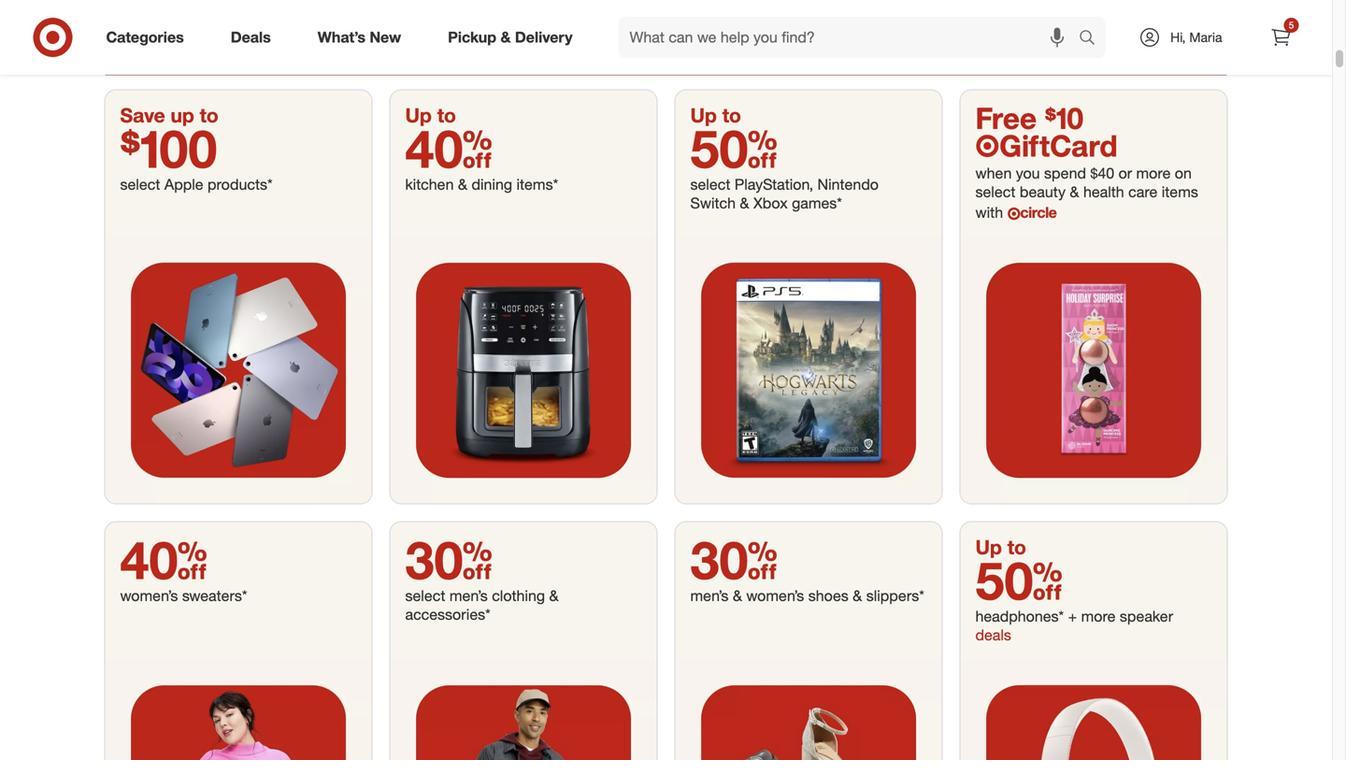 Task type: locate. For each thing, give the bounding box(es) containing it.
1 horizontal spatial men's
[[691, 587, 729, 605]]

up to up 'headphones*'
[[976, 535, 1027, 559]]

1 add to cart button from the left
[[412, 27, 562, 56]]

health
[[1084, 183, 1125, 201]]

&
[[501, 28, 511, 46], [458, 175, 468, 193], [1070, 183, 1080, 201], [740, 194, 749, 212], [549, 587, 559, 605], [733, 587, 742, 605], [853, 587, 862, 605]]

men's
[[450, 587, 488, 605], [691, 587, 729, 605]]

30 select men's clothing & accessories*
[[405, 528, 559, 624]]

switch
[[691, 194, 736, 212]]

0 horizontal spatial women's
[[120, 587, 178, 605]]

2 men's from the left
[[691, 587, 729, 605]]

select inside the select playstation, nintendo switch & xbox games*
[[691, 175, 731, 193]]

cart for 2nd add to cart button
[[680, 34, 701, 48]]

2 women's from the left
[[747, 587, 804, 605]]

1 men's from the left
[[450, 587, 488, 605]]

40
[[405, 116, 493, 180], [120, 528, 207, 591]]

0 vertical spatial 50
[[691, 116, 778, 180]]

0 horizontal spatial men's
[[450, 587, 488, 605]]

50
[[691, 116, 778, 180], [976, 549, 1063, 612]]

0 horizontal spatial 40
[[120, 528, 207, 591]]

what's new
[[318, 28, 401, 46]]

to
[[481, 34, 492, 48], [666, 34, 676, 48], [1034, 34, 1045, 48], [1218, 34, 1229, 48], [200, 103, 219, 127], [437, 103, 456, 127], [723, 103, 741, 127], [1008, 535, 1027, 559]]

1 30 from the left
[[405, 528, 493, 591]]

when
[[976, 164, 1012, 182]]

0 horizontal spatial 50
[[691, 116, 778, 180]]

up to down "carousel" region
[[691, 103, 741, 127]]

2 cart from the left
[[680, 34, 701, 48]]

up up kitchen
[[405, 103, 432, 127]]

care
[[1129, 183, 1158, 201]]

40 women's sweaters*
[[120, 528, 247, 605]]

select inside 30 select men's clothing & accessories*
[[405, 587, 445, 605]]

& inside when you spend $40 or more on select beauty & health care items with
[[1070, 183, 1080, 201]]

40 inside 40 women's sweaters*
[[120, 528, 207, 591]]

select playstation, nintendo switch & xbox games*
[[691, 175, 879, 212]]

add to cart
[[457, 34, 517, 48], [641, 34, 701, 48], [1010, 34, 1070, 48], [1194, 34, 1254, 48]]

2 add from the left
[[641, 34, 663, 48]]

cart for second add to cart button from right
[[1048, 34, 1070, 48]]

1 horizontal spatial 40
[[405, 116, 493, 180]]

30 men's & women's shoes & slippers*
[[691, 528, 925, 605]]

add for second add to cart button from right
[[1010, 34, 1031, 48]]

free $10 ¬giftcard
[[976, 100, 1118, 164]]

1 horizontal spatial up
[[691, 103, 717, 127]]

0 vertical spatial more
[[1137, 164, 1171, 182]]

kitchen
[[405, 175, 454, 193]]

0 horizontal spatial up
[[405, 103, 432, 127]]

30 inside the 30 men's & women's shoes & slippers*
[[691, 528, 778, 591]]

more
[[1137, 164, 1171, 182], [1082, 607, 1116, 626]]

3 cart from the left
[[1048, 34, 1070, 48]]

& right pickup
[[501, 28, 511, 46]]

items*
[[517, 175, 558, 193]]

hi,
[[1171, 29, 1186, 45]]

dining
[[472, 175, 512, 193]]

pickup & delivery
[[448, 28, 573, 46]]

50 up deals
[[976, 549, 1063, 612]]

3 add from the left
[[1010, 34, 1031, 48]]

spend
[[1045, 164, 1087, 182]]

games*
[[792, 194, 842, 212]]

& inside the select playstation, nintendo switch & xbox games*
[[740, 194, 749, 212]]

women's
[[120, 587, 178, 605], [747, 587, 804, 605]]

0 horizontal spatial 30
[[405, 528, 493, 591]]

when you spend $40 or more on select beauty & health care items with
[[976, 164, 1199, 222]]

search button
[[1071, 17, 1116, 62]]

4 add to cart from the left
[[1194, 34, 1254, 48]]

add to cart button
[[412, 27, 562, 56], [596, 27, 747, 56], [965, 27, 1115, 56], [1149, 27, 1299, 56]]

& inside "link"
[[501, 28, 511, 46]]

men's inside the 30 men's & women's shoes & slippers*
[[691, 587, 729, 605]]

up
[[405, 103, 432, 127], [691, 103, 717, 127], [976, 535, 1002, 559]]

1 add to cart from the left
[[457, 34, 517, 48]]

cart
[[495, 34, 517, 48], [680, 34, 701, 48], [1048, 34, 1070, 48], [1232, 34, 1254, 48]]

new
[[370, 28, 401, 46]]

1 horizontal spatial women's
[[747, 587, 804, 605]]

40 for 40
[[405, 116, 493, 180]]

1 vertical spatial 50
[[976, 549, 1063, 612]]

1 cart from the left
[[495, 34, 517, 48]]

30 inside 30 select men's clothing & accessories*
[[405, 528, 493, 591]]

1 horizontal spatial up to
[[691, 103, 741, 127]]

up to up kitchen
[[405, 103, 456, 127]]

40 for 40 women's sweaters*
[[120, 528, 207, 591]]

up to
[[405, 103, 456, 127], [691, 103, 741, 127], [976, 535, 1027, 559]]

beauty
[[1020, 183, 1066, 201]]

1 horizontal spatial 30
[[691, 528, 778, 591]]

women's left shoes
[[747, 587, 804, 605]]

add for 1st add to cart button from the left
[[457, 34, 478, 48]]

4 cart from the left
[[1232, 34, 1254, 48]]

0 horizontal spatial more
[[1082, 607, 1116, 626]]

shoes
[[809, 587, 849, 605]]

1 vertical spatial 40
[[120, 528, 207, 591]]

men's inside 30 select men's clothing & accessories*
[[450, 587, 488, 605]]

add
[[457, 34, 478, 48], [641, 34, 663, 48], [1010, 34, 1031, 48], [1194, 34, 1215, 48]]

xbox
[[754, 194, 788, 212]]

up to for kitchen
[[405, 103, 456, 127]]

deals link
[[215, 17, 294, 58]]

select up accessories* in the left bottom of the page
[[405, 587, 445, 605]]

& right 'clothing'
[[549, 587, 559, 605]]

apple
[[164, 175, 203, 193]]

2 30 from the left
[[691, 528, 778, 591]]

you
[[1016, 164, 1040, 182]]

50 up switch
[[691, 116, 778, 180]]

0 vertical spatial 40
[[405, 116, 493, 180]]

select inside when you spend $40 or more on select beauty & health care items with
[[976, 183, 1016, 201]]

1 add from the left
[[457, 34, 478, 48]]

select
[[120, 175, 160, 193], [691, 175, 731, 193], [976, 183, 1016, 201], [405, 587, 445, 605]]

women's left sweaters*
[[120, 587, 178, 605]]

up up 'headphones*'
[[976, 535, 1002, 559]]

& down 'spend' at the right of the page
[[1070, 183, 1080, 201]]

pickup
[[448, 28, 497, 46]]

1 vertical spatial more
[[1082, 607, 1116, 626]]

cart for 1st add to cart button from the left
[[495, 34, 517, 48]]

& right shoes
[[853, 587, 862, 605]]

select down the when
[[976, 183, 1016, 201]]

more up 'care'
[[1137, 164, 1171, 182]]

more right +
[[1082, 607, 1116, 626]]

with
[[976, 203, 1003, 222]]

up down "carousel" region
[[691, 103, 717, 127]]

$40
[[1091, 164, 1115, 182]]

& left dining
[[458, 175, 468, 193]]

0 horizontal spatial up to
[[405, 103, 456, 127]]

1 horizontal spatial more
[[1137, 164, 1171, 182]]

up
[[171, 103, 194, 127]]

4 add from the left
[[1194, 34, 1215, 48]]

30
[[405, 528, 493, 591], [691, 528, 778, 591]]

more inside when you spend $40 or more on select beauty & health care items with
[[1137, 164, 1171, 182]]

sweaters*
[[182, 587, 247, 605]]

select up switch
[[691, 175, 731, 193]]

1 women's from the left
[[120, 587, 178, 605]]

on
[[1175, 164, 1192, 182]]

& left xbox
[[740, 194, 749, 212]]

or
[[1119, 164, 1132, 182]]



Task type: describe. For each thing, give the bounding box(es) containing it.
deals
[[976, 626, 1012, 644]]

deals
[[231, 28, 271, 46]]

products*
[[208, 175, 273, 193]]

search
[[1071, 30, 1116, 48]]

3 add to cart button from the left
[[965, 27, 1115, 56]]

delivery
[[515, 28, 573, 46]]

items
[[1162, 183, 1199, 201]]

¬giftcard
[[976, 128, 1118, 164]]

kitchen & dining items*
[[405, 175, 558, 193]]

women's inside the 30 men's & women's shoes & slippers*
[[747, 587, 804, 605]]

$100
[[120, 116, 217, 180]]

pickup & delivery link
[[432, 17, 596, 58]]

categories link
[[90, 17, 207, 58]]

& inside 30 select men's clothing & accessories*
[[549, 587, 559, 605]]

1 horizontal spatial 50
[[976, 549, 1063, 612]]

headphones*
[[976, 607, 1064, 626]]

accessories*
[[405, 605, 491, 624]]

up for kitchen & dining items*
[[405, 103, 432, 127]]

5
[[1289, 19, 1294, 31]]

save
[[120, 103, 165, 127]]

& left shoes
[[733, 587, 742, 605]]

save up to
[[120, 103, 219, 127]]

hi, maria
[[1171, 29, 1223, 45]]

add for 2nd add to cart button
[[641, 34, 663, 48]]

what's new link
[[302, 17, 425, 58]]

2 horizontal spatial up
[[976, 535, 1002, 559]]

30 for 30 select men's clothing & accessories*
[[405, 528, 493, 591]]

clothing
[[492, 587, 545, 605]]

+
[[1068, 607, 1077, 626]]

4 add to cart button from the left
[[1149, 27, 1299, 56]]

5 link
[[1261, 17, 1302, 58]]

more inside the headphones* + more speaker deals
[[1082, 607, 1116, 626]]

women's inside 40 women's sweaters*
[[120, 587, 178, 605]]

2 horizontal spatial up to
[[976, 535, 1027, 559]]

2 add to cart from the left
[[641, 34, 701, 48]]

headphones* + more speaker deals
[[976, 607, 1174, 644]]

cart for 4th add to cart button from left
[[1232, 34, 1254, 48]]

2 add to cart button from the left
[[596, 27, 747, 56]]

carousel region
[[105, 0, 1311, 90]]

free
[[976, 100, 1037, 136]]

slippers*
[[867, 587, 925, 605]]

nintendo
[[818, 175, 879, 193]]

select apple products*
[[120, 175, 273, 193]]

select left apple in the top left of the page
[[120, 175, 160, 193]]

speaker
[[1120, 607, 1174, 626]]

categories
[[106, 28, 184, 46]]

up to for select
[[691, 103, 741, 127]]

circle
[[1021, 203, 1057, 222]]

playstation,
[[735, 175, 814, 193]]

30 for 30 men's & women's shoes & slippers*
[[691, 528, 778, 591]]

what's
[[318, 28, 366, 46]]

up for select playstation, nintendo switch & xbox games*
[[691, 103, 717, 127]]

maria
[[1190, 29, 1223, 45]]

3 add to cart from the left
[[1010, 34, 1070, 48]]

$10
[[1045, 100, 1084, 136]]

What can we help you find? suggestions appear below search field
[[619, 17, 1084, 58]]

add for 4th add to cart button from left
[[1194, 34, 1215, 48]]



Task type: vqa. For each thing, say whether or not it's contained in the screenshot.
fourth cart from the right
yes



